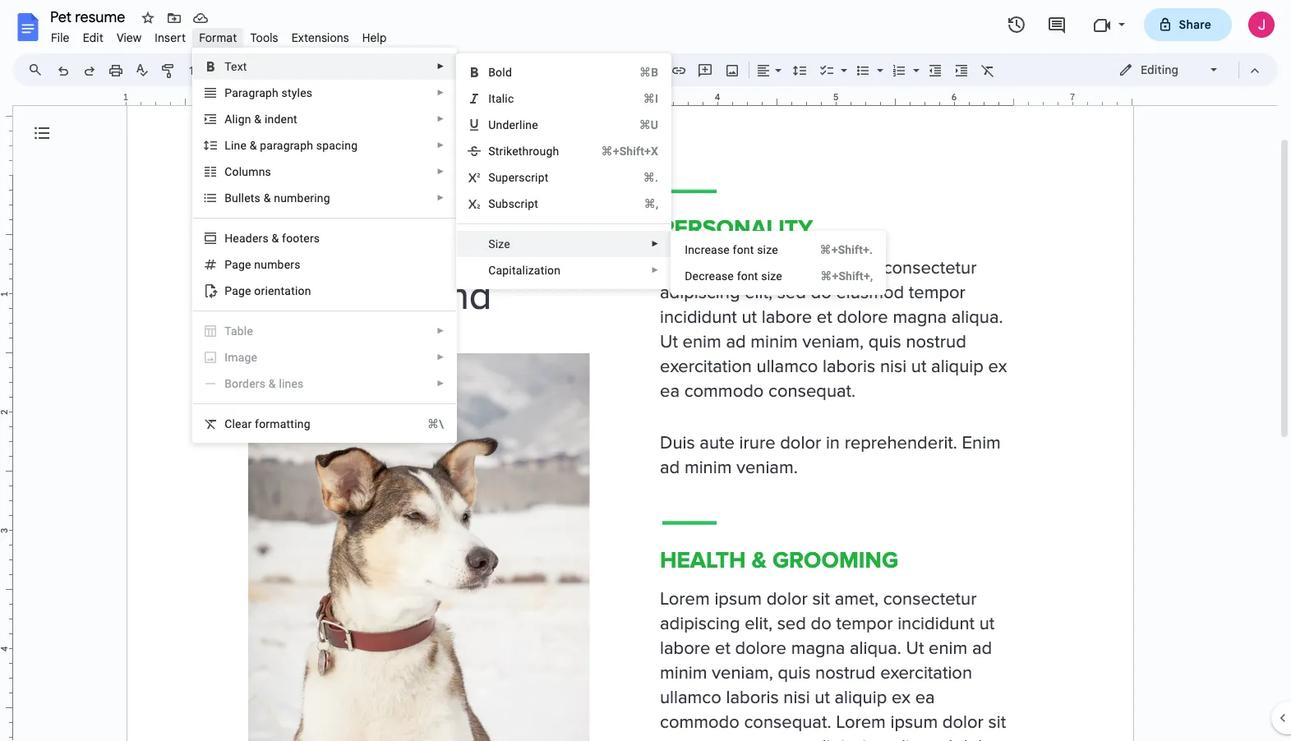 Task type: vqa. For each thing, say whether or not it's contained in the screenshot.
► inside the menu item
yes



Task type: describe. For each thing, give the bounding box(es) containing it.
b old
[[489, 66, 512, 79]]

insert
[[155, 30, 186, 45]]

⌘u
[[639, 118, 659, 132]]

s for t
[[255, 192, 261, 205]]

capitalization 1 element
[[489, 264, 566, 277]]

file
[[51, 30, 70, 45]]

strikethrough k element
[[489, 145, 564, 158]]

1
[[123, 91, 129, 103]]

menu containing i
[[671, 231, 887, 295]]

subsc r ipt
[[489, 197, 539, 211]]

ine
[[231, 139, 247, 152]]

headers & footers h element
[[225, 232, 325, 245]]

view
[[117, 30, 142, 45]]

& for ine
[[250, 139, 257, 152]]

d ecrease font size
[[685, 270, 783, 283]]

mode and view toolbar
[[1107, 53, 1269, 86]]

left margin image
[[127, 93, 249, 105]]

font for ecrease
[[737, 270, 759, 283]]

age
[[238, 351, 258, 364]]

i for ncrease font size
[[685, 243, 688, 257]]

& right t at the left of the page
[[264, 192, 271, 205]]

& for lign
[[254, 113, 262, 126]]

subsc
[[489, 197, 521, 211]]

nderline
[[496, 118, 538, 132]]

a
[[225, 113, 232, 126]]

help menu item
[[356, 28, 394, 48]]

Rename text field
[[44, 7, 135, 26]]

► for align & indent a element
[[437, 114, 445, 123]]

bulle
[[225, 192, 251, 205]]

menu containing b
[[457, 53, 672, 289]]

i ncrease font size
[[685, 243, 779, 257]]

► for image m element
[[437, 353, 445, 362]]

text
[[225, 60, 247, 73]]

decrease font size d element
[[685, 270, 788, 283]]

bold b element
[[489, 66, 517, 79]]

mbers
[[267, 258, 301, 271]]

extensions
[[292, 30, 349, 45]]

application containing share
[[0, 0, 1292, 742]]

page n u mbers
[[225, 258, 301, 271]]

borders
[[225, 377, 266, 391]]

i m age
[[225, 351, 258, 364]]

u nderline
[[489, 118, 538, 132]]

⌘i
[[644, 92, 659, 105]]

⌘+shift+x
[[602, 145, 659, 158]]

insert image image
[[723, 58, 742, 81]]

main toolbar
[[49, 0, 1002, 638]]

b
[[489, 66, 496, 79]]

bulleted list menu image
[[873, 59, 884, 65]]

size for d ecrease font size
[[762, 270, 783, 283]]

paragraph
[[260, 139, 313, 152]]

size for i ncrease font size
[[758, 243, 779, 257]]

► for 'line & paragraph spacing l' element
[[437, 141, 445, 150]]

p
[[225, 86, 232, 100]]

page for page orientation
[[225, 285, 251, 298]]

table menu item
[[203, 323, 445, 340]]

table
[[225, 325, 253, 338]]

► for paragraph styles p "element"
[[437, 88, 445, 97]]

Star checkbox
[[137, 7, 160, 30]]

menu bar banner
[[0, 0, 1292, 742]]

s uperscript
[[489, 171, 549, 184]]

top margin image
[[0, 57, 12, 180]]

align & indent a element
[[225, 113, 303, 126]]

d
[[685, 270, 693, 283]]

tools
[[250, 30, 278, 45]]

share button
[[1144, 8, 1233, 41]]

p aragraph styles
[[225, 86, 313, 100]]

page for page n u mbers
[[225, 258, 251, 271]]

⌘backslash element
[[408, 416, 444, 433]]

i for talic
[[489, 92, 492, 105]]

& for eaders
[[272, 232, 279, 245]]

editing button
[[1108, 58, 1232, 82]]

borders & lines
[[225, 377, 304, 391]]

Menus field
[[21, 58, 57, 81]]

⌘+shift+.
[[820, 243, 873, 257]]

editing
[[1141, 62, 1179, 77]]

paragraph styles p element
[[225, 86, 318, 100]]

n for u
[[254, 258, 261, 271]]

orientation
[[254, 285, 311, 298]]

s for n
[[265, 165, 271, 178]]

styles
[[282, 86, 313, 100]]

view menu item
[[110, 28, 148, 48]]

► for table 2 element
[[437, 326, 445, 336]]

formatting
[[255, 418, 311, 431]]

m
[[228, 351, 238, 364]]



Task type: locate. For each thing, give the bounding box(es) containing it.
ncrease
[[688, 243, 730, 257]]

bulle t s & numbering
[[225, 192, 330, 205]]

1 vertical spatial n
[[254, 258, 261, 271]]

& right lign
[[254, 113, 262, 126]]

menu item
[[203, 349, 445, 366]]

colum n s
[[225, 165, 271, 178]]

1 vertical spatial size
[[762, 270, 783, 283]]

colum
[[225, 165, 259, 178]]

s
[[489, 171, 496, 184]]

lign
[[232, 113, 251, 126]]

⌘u element
[[620, 117, 659, 133]]

u
[[489, 118, 496, 132]]

font
[[733, 243, 755, 257], [737, 270, 759, 283]]

ethrough
[[512, 145, 559, 158]]

s
[[265, 165, 271, 178], [255, 192, 261, 205]]

0 vertical spatial size
[[758, 243, 779, 257]]

⌘b
[[640, 66, 659, 79]]

line & paragraph spacing image
[[791, 58, 810, 81]]

underline u element
[[489, 118, 543, 132]]

ecrease
[[693, 270, 734, 283]]

font down increase font size i element
[[737, 270, 759, 283]]

c
[[225, 418, 232, 431]]

size up decrease font size d element
[[758, 243, 779, 257]]

0 vertical spatial s
[[265, 165, 271, 178]]

share
[[1180, 17, 1212, 32]]

k
[[507, 145, 512, 158]]

⌘+shift+period element
[[800, 242, 873, 258]]

h
[[225, 232, 233, 245]]

r
[[521, 197, 525, 211]]

page orientation
[[225, 285, 311, 298]]

⌘.
[[644, 171, 659, 184]]

clear formatting c element
[[225, 418, 316, 431]]

0 horizontal spatial s
[[255, 192, 261, 205]]

borders & lines menu item
[[203, 376, 445, 392]]

numbered list menu image
[[909, 59, 920, 65]]

increase font size i element
[[685, 243, 784, 257]]

n up bulle t s & numbering
[[259, 165, 265, 178]]

1 vertical spatial i
[[685, 243, 688, 257]]

size down increase font size i element
[[762, 270, 783, 283]]

& right eaders
[[272, 232, 279, 245]]

n
[[259, 165, 265, 178], [254, 258, 261, 271]]

⌘\
[[428, 418, 444, 431]]

application
[[0, 0, 1292, 742]]

⌘+shift+,
[[821, 270, 873, 283]]

► inside borders & lines menu item
[[437, 379, 445, 388]]

bullets & numbering t element
[[225, 192, 335, 205]]

numbering
[[274, 192, 330, 205]]

uperscript
[[496, 171, 549, 184]]

l ine & paragraph spacing
[[225, 139, 358, 152]]

s right colum in the top of the page
[[265, 165, 271, 178]]

⌘,
[[644, 197, 659, 211]]

page down page n u mbers
[[225, 285, 251, 298]]

page left u
[[225, 258, 251, 271]]

help
[[362, 30, 387, 45]]

file menu item
[[44, 28, 76, 48]]

⌘+shift+x element
[[582, 143, 659, 160]]

format menu item
[[193, 28, 244, 48]]

insert menu item
[[148, 28, 193, 48]]

stri k ethrough
[[489, 145, 559, 158]]

stri
[[489, 145, 507, 158]]

font up decrease font size d element
[[733, 243, 755, 257]]

l
[[225, 139, 231, 152]]

1 horizontal spatial i
[[489, 92, 492, 105]]

a lign & indent
[[225, 113, 298, 126]]

0 vertical spatial page
[[225, 258, 251, 271]]

i talic
[[489, 92, 514, 105]]

tools menu item
[[244, 28, 285, 48]]

s right bulle
[[255, 192, 261, 205]]

font for ncrease
[[733, 243, 755, 257]]

eaders
[[233, 232, 269, 245]]

right margin image
[[1010, 93, 1132, 105]]

ipt
[[525, 197, 539, 211]]

old
[[496, 66, 512, 79]]

► for bullets & numbering t element
[[437, 193, 445, 202]]

► for borders & lines q element
[[437, 379, 445, 388]]

& inside menu item
[[269, 377, 276, 391]]

menu item containing i
[[203, 349, 445, 366]]

borders & lines q element
[[225, 377, 309, 391]]

page orientation 3 element
[[225, 285, 316, 298]]

subscript r element
[[489, 197, 544, 211]]

⌘+shift+comma element
[[801, 268, 873, 285]]

page
[[225, 258, 251, 271], [225, 285, 251, 298]]

table 2 element
[[225, 325, 258, 338]]

1 vertical spatial s
[[255, 192, 261, 205]]

& left lines
[[269, 377, 276, 391]]

0 vertical spatial font
[[733, 243, 755, 257]]

format
[[199, 30, 237, 45]]

edit
[[83, 30, 104, 45]]

italic i element
[[489, 92, 519, 105]]

1 page from the top
[[225, 258, 251, 271]]

text s element
[[225, 60, 252, 73]]

0 vertical spatial n
[[259, 165, 265, 178]]

⌘b element
[[620, 64, 659, 81]]

Zoom field
[[183, 58, 244, 83]]

h eaders & footers
[[225, 232, 320, 245]]

2 page from the top
[[225, 285, 251, 298]]

capitalization
[[489, 264, 561, 277]]

►
[[437, 62, 445, 71], [437, 88, 445, 97], [437, 114, 445, 123], [437, 141, 445, 150], [437, 167, 445, 176], [437, 193, 445, 202], [652, 239, 660, 248], [652, 266, 660, 275], [437, 326, 445, 336], [437, 353, 445, 362], [437, 379, 445, 388]]

footers
[[282, 232, 320, 245]]

& right ine
[[250, 139, 257, 152]]

image m element
[[225, 351, 262, 364]]

n for s
[[259, 165, 265, 178]]

menu bar containing file
[[44, 21, 394, 49]]

i left age
[[225, 351, 228, 364]]

⌘comma element
[[625, 196, 659, 212]]

u
[[261, 258, 267, 271]]

► for 'columns n' "element"
[[437, 167, 445, 176]]

n left "mbers"
[[254, 258, 261, 271]]

lear
[[232, 418, 252, 431]]

&
[[254, 113, 262, 126], [250, 139, 257, 152], [264, 192, 271, 205], [272, 232, 279, 245], [269, 377, 276, 391]]

spacing
[[316, 139, 358, 152]]

superscript s element
[[489, 171, 554, 184]]

talic
[[492, 92, 514, 105]]

size
[[758, 243, 779, 257], [762, 270, 783, 283]]

line & paragraph spacing l element
[[225, 139, 363, 152]]

menu bar inside the menu bar banner
[[44, 21, 394, 49]]

lines
[[279, 377, 304, 391]]

i
[[489, 92, 492, 105], [685, 243, 688, 257], [225, 351, 228, 364]]

i up d
[[685, 243, 688, 257]]

menu bar
[[44, 21, 394, 49]]

menu
[[193, 48, 457, 443], [457, 53, 672, 289], [671, 231, 887, 295]]

i down b
[[489, 92, 492, 105]]

1 horizontal spatial s
[[265, 165, 271, 178]]

Zoom text field
[[185, 59, 224, 82]]

size o element
[[489, 238, 516, 251]]

⌘period element
[[624, 169, 659, 186]]

menu containing text
[[193, 48, 457, 443]]

► for text s element
[[437, 62, 445, 71]]

size
[[489, 238, 511, 251]]

extensions menu item
[[285, 28, 356, 48]]

c lear formatting
[[225, 418, 311, 431]]

columns n element
[[225, 165, 276, 178]]

page numbers u element
[[225, 258, 306, 271]]

0 vertical spatial i
[[489, 92, 492, 105]]

0 horizontal spatial i
[[225, 351, 228, 364]]

⌘i element
[[624, 90, 659, 107]]

2 horizontal spatial i
[[685, 243, 688, 257]]

2 vertical spatial i
[[225, 351, 228, 364]]

indent
[[265, 113, 298, 126]]

t
[[251, 192, 255, 205]]

1 vertical spatial font
[[737, 270, 759, 283]]

edit menu item
[[76, 28, 110, 48]]

1 vertical spatial page
[[225, 285, 251, 298]]

aragraph
[[232, 86, 279, 100]]

► inside table menu item
[[437, 326, 445, 336]]



